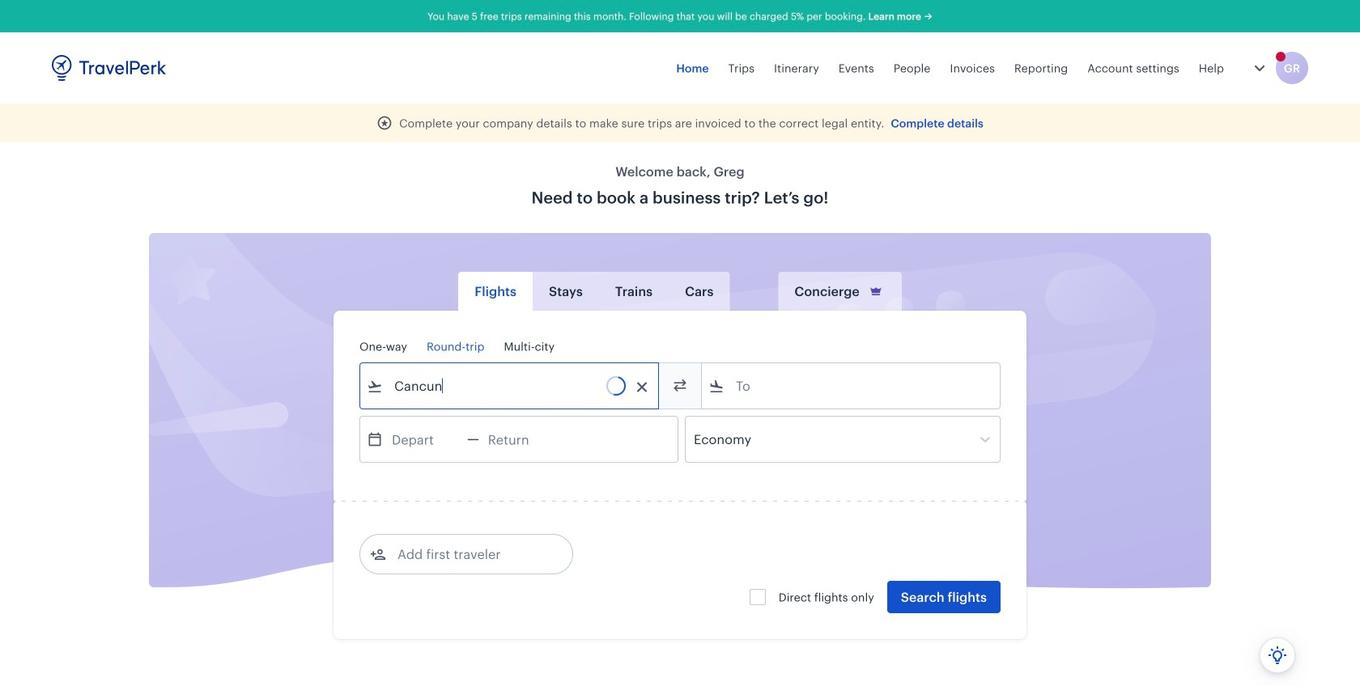 Task type: locate. For each thing, give the bounding box(es) containing it.
From search field
[[383, 373, 637, 399]]

Depart text field
[[383, 417, 467, 462]]

Add first traveler search field
[[386, 542, 555, 568]]



Task type: describe. For each thing, give the bounding box(es) containing it.
To search field
[[725, 373, 979, 399]]

Return text field
[[479, 417, 564, 462]]



